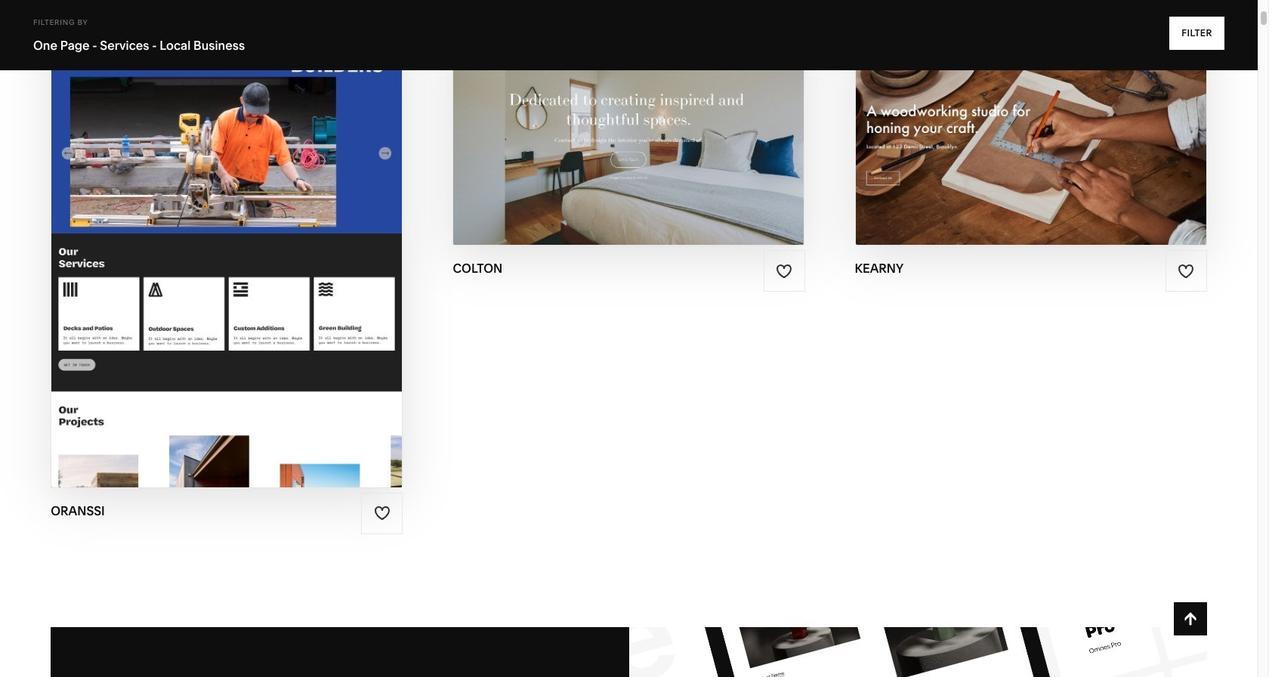 Task type: describe. For each thing, give the bounding box(es) containing it.
back to top image
[[1183, 611, 1199, 627]]



Task type: vqa. For each thing, say whether or not it's contained in the screenshot.
Bogart image
no



Task type: locate. For each thing, give the bounding box(es) containing it.
kearny image
[[856, 19, 1207, 245]]

oranssi image
[[52, 19, 402, 487]]

add oranssi to your favorites list image
[[374, 505, 391, 522]]

preview of building your own template image
[[629, 627, 1208, 677]]

colton image
[[454, 19, 805, 245]]

add colton to your favorites list image
[[776, 263, 793, 279]]



